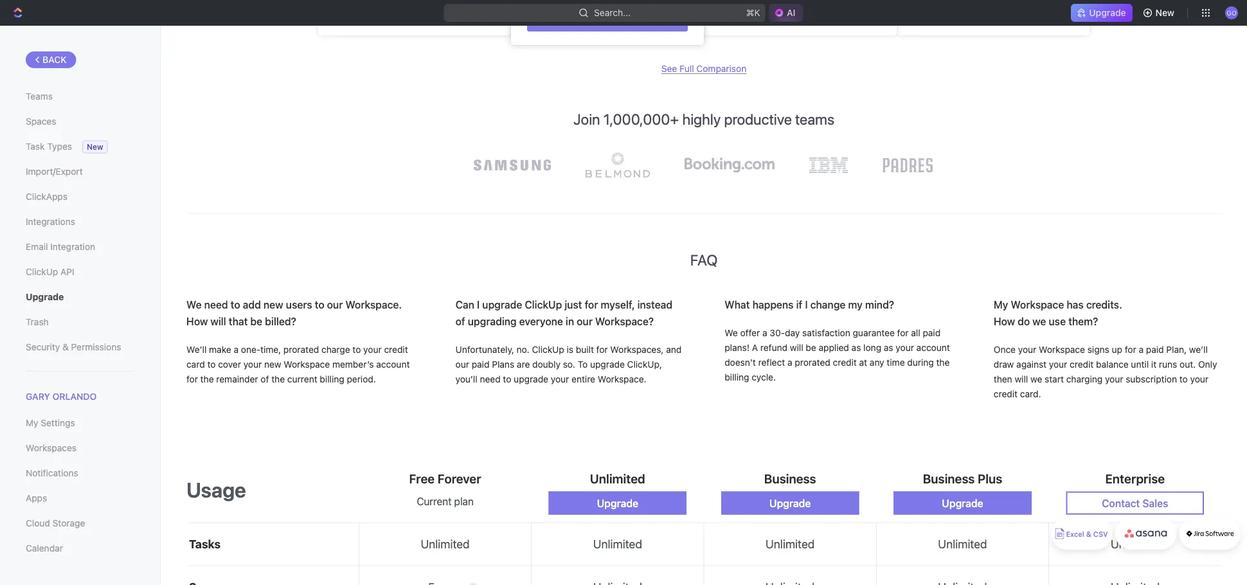 Task type: locate. For each thing, give the bounding box(es) containing it.
1 vertical spatial will
[[790, 343, 804, 353]]

1 horizontal spatial workspace.
[[598, 374, 647, 385]]

prorated inside we offer a 30-day satisfaction guarantee for all paid plans! a refund will be applied as long as your account doesn't reflect a prorated credit at any time during the billing cycle.
[[795, 357, 831, 368]]

billing down member's
[[320, 374, 345, 385]]

cloud storage
[[26, 518, 85, 529]]

workspace up current
[[284, 359, 330, 370]]

happens
[[753, 298, 794, 311]]

workspace up do
[[1011, 298, 1065, 311]]

1 horizontal spatial the
[[272, 374, 285, 385]]

we inside my workspace has credits. how do we use them?
[[1033, 315, 1047, 327]]

our up 'you'll'
[[456, 359, 469, 370]]

1 vertical spatial account
[[376, 359, 410, 370]]

email integration link
[[26, 236, 134, 258]]

business
[[765, 471, 817, 486], [923, 471, 975, 486]]

prorated down applied
[[795, 357, 831, 368]]

0 horizontal spatial &
[[62, 342, 69, 352]]

upgrade down are
[[514, 374, 549, 385]]

of down the can
[[456, 315, 465, 327]]

notifications
[[26, 468, 78, 479]]

clickup up doubly
[[532, 344, 565, 355]]

unfortunately,
[[456, 344, 514, 355]]

need down plans
[[480, 374, 501, 385]]

0 horizontal spatial i
[[477, 298, 480, 311]]

for left all
[[898, 328, 909, 338]]

of
[[456, 315, 465, 327], [261, 374, 269, 385]]

1 horizontal spatial new
[[1156, 7, 1175, 18]]

1 horizontal spatial paid
[[923, 328, 941, 338]]

belmond logo image
[[579, 146, 657, 184]]

we'll
[[1190, 344, 1208, 355]]

0 horizontal spatial my
[[26, 418, 38, 428]]

what happens if i change my mind?
[[725, 298, 895, 311]]

for right just
[[585, 298, 598, 311]]

we'll
[[187, 344, 207, 355]]

1 horizontal spatial business
[[923, 471, 975, 486]]

1 vertical spatial upgrade link
[[26, 286, 134, 308]]

1 vertical spatial clickup
[[525, 298, 562, 311]]

2 horizontal spatial upgrade button
[[894, 492, 1032, 515]]

your down only
[[1191, 374, 1209, 385]]

prorated up current
[[284, 344, 319, 355]]

will down day
[[790, 343, 804, 353]]

make
[[209, 344, 231, 355]]

of right remainder
[[261, 374, 269, 385]]

2 vertical spatial clickup
[[532, 344, 565, 355]]

0 horizontal spatial paid
[[472, 359, 490, 370]]

& left csv
[[1087, 530, 1092, 539]]

1 horizontal spatial upgrade button
[[722, 492, 860, 515]]

2 vertical spatial our
[[456, 359, 469, 370]]

we inside we need to add new users to our workspace. how will that be billed?
[[187, 298, 202, 311]]

1 upgrade button from the left
[[549, 492, 687, 515]]

0 vertical spatial workspace.
[[346, 298, 402, 311]]

paid for what happens if i change my mind?
[[923, 328, 941, 338]]

0 vertical spatial account
[[917, 343, 950, 353]]

0 vertical spatial &
[[62, 342, 69, 352]]

1 horizontal spatial my
[[994, 298, 1009, 311]]

our inside the "unfortunately, no. clickup is built for workspaces, and our paid plans are doubly so. to upgrade clickup, you'll need to upgrade your entire workspace."
[[456, 359, 469, 370]]

we right do
[[1033, 315, 1047, 327]]

to down plans
[[503, 374, 512, 385]]

0 vertical spatial our
[[327, 298, 343, 311]]

3 upgrade button from the left
[[894, 492, 1032, 515]]

upgrade up upgrading
[[483, 298, 522, 311]]

2 upgrade button from the left
[[722, 492, 860, 515]]

for inside once your workspace signs up for a paid plan, we'll draw against your credit balance until it runs out. only then will we start charging your subscription to your credit card.
[[1125, 344, 1137, 355]]

1 horizontal spatial our
[[456, 359, 469, 370]]

0 vertical spatial prorated
[[284, 344, 319, 355]]

& right 'security'
[[62, 342, 69, 352]]

credit inside we'll make a one-time, prorated charge to your credit card to cover your new workspace member's account for the remainder of the current billing period.
[[384, 344, 408, 355]]

see full comparison link
[[662, 63, 747, 74]]

workspace inside my workspace has credits. how do we use them?
[[1011, 298, 1065, 311]]

1 horizontal spatial i
[[805, 298, 808, 311]]

trash
[[26, 317, 49, 327]]

as
[[852, 343, 861, 353], [884, 343, 894, 353]]

to right "users"
[[315, 298, 325, 311]]

workspace
[[1011, 298, 1065, 311], [1039, 344, 1086, 355], [284, 359, 330, 370]]

2 vertical spatial paid
[[472, 359, 490, 370]]

account up during
[[917, 343, 950, 353]]

2 horizontal spatial paid
[[1147, 344, 1164, 355]]

applied
[[819, 343, 850, 353]]

2 vertical spatial workspace
[[284, 359, 330, 370]]

1 vertical spatial new
[[264, 359, 281, 370]]

new up billed?
[[264, 298, 283, 311]]

1 horizontal spatial be
[[806, 343, 817, 353]]

plan
[[454, 495, 474, 508]]

are
[[517, 359, 530, 370]]

we for we need to add new users to our workspace. how will that be billed?
[[187, 298, 202, 311]]

for inside we'll make a one-time, prorated charge to your credit card to cover your new workspace member's account for the remainder of the current billing period.
[[187, 374, 198, 385]]

1 vertical spatial of
[[261, 374, 269, 385]]

0 horizontal spatial need
[[204, 298, 228, 311]]

2 horizontal spatial the
[[937, 357, 950, 368]]

our right "users"
[[327, 298, 343, 311]]

paid inside we offer a 30-day satisfaction guarantee for all paid plans! a refund will be applied as long as your account doesn't reflect a prorated credit at any time during the billing cycle.
[[923, 328, 941, 338]]

task
[[26, 141, 45, 152]]

our right in
[[577, 315, 593, 327]]

to down out.
[[1180, 374, 1188, 385]]

1 vertical spatial we
[[1031, 374, 1043, 385]]

security
[[26, 342, 60, 352]]

calendar link
[[26, 538, 134, 560]]

& for security
[[62, 342, 69, 352]]

we down against
[[1031, 374, 1043, 385]]

30-
[[770, 328, 785, 338]]

0 vertical spatial will
[[211, 315, 226, 327]]

⌘k
[[747, 7, 761, 18]]

clickup api
[[26, 267, 74, 277]]

be down the add
[[250, 315, 263, 327]]

need left the add
[[204, 298, 228, 311]]

unlimited
[[590, 471, 646, 486], [421, 537, 470, 551], [593, 537, 642, 551], [766, 537, 815, 551], [939, 537, 988, 551], [1111, 537, 1160, 551]]

workspace. up charge at the bottom of page
[[346, 298, 402, 311]]

how left do
[[994, 315, 1016, 327]]

then
[[994, 374, 1013, 385]]

paid right all
[[923, 328, 941, 338]]

csv
[[1094, 530, 1109, 539]]

in
[[566, 315, 574, 327]]

for right built
[[597, 344, 608, 355]]

padres logo image
[[877, 151, 941, 179]]

your
[[896, 343, 915, 353], [363, 344, 382, 355], [1019, 344, 1037, 355], [244, 359, 262, 370], [1050, 359, 1068, 370], [551, 374, 569, 385], [1106, 374, 1124, 385], [1191, 374, 1209, 385]]

i right if
[[805, 298, 808, 311]]

0 horizontal spatial of
[[261, 374, 269, 385]]

1 vertical spatial &
[[1087, 530, 1092, 539]]

2 how from the left
[[994, 315, 1016, 327]]

new down time,
[[264, 359, 281, 370]]

ibm logo image
[[803, 151, 855, 179]]

i right the can
[[477, 298, 480, 311]]

2 vertical spatial upgrade
[[514, 374, 549, 385]]

1 horizontal spatial upgrade link
[[1072, 4, 1133, 22]]

billing inside we offer a 30-day satisfaction guarantee for all paid plans! a refund will be applied as long as your account doesn't reflect a prorated credit at any time during the billing cycle.
[[725, 372, 750, 383]]

0 horizontal spatial prorated
[[284, 344, 319, 355]]

as right 'long'
[[884, 343, 894, 353]]

upgrade link left 'new' button
[[1072, 4, 1133, 22]]

our
[[327, 298, 343, 311], [577, 315, 593, 327], [456, 359, 469, 370]]

0 horizontal spatial how
[[187, 315, 208, 327]]

0 horizontal spatial billing
[[320, 374, 345, 385]]

for inside the "unfortunately, no. clickup is built for workspaces, and our paid plans are doubly so. to upgrade clickup, you'll need to upgrade your entire workspace."
[[597, 344, 608, 355]]

1 horizontal spatial need
[[480, 374, 501, 385]]

1 horizontal spatial account
[[917, 343, 950, 353]]

back link
[[26, 51, 76, 68]]

be inside we need to add new users to our workspace. how will that be billed?
[[250, 315, 263, 327]]

upgrade button for business
[[722, 492, 860, 515]]

1 horizontal spatial billing
[[725, 372, 750, 383]]

comparison
[[697, 63, 747, 74]]

workspace. down clickup,
[[598, 374, 647, 385]]

0 vertical spatial upgrade
[[483, 298, 522, 311]]

0 vertical spatial be
[[250, 315, 263, 327]]

workspace down use
[[1039, 344, 1086, 355]]

credit
[[384, 344, 408, 355], [833, 357, 857, 368], [1070, 359, 1094, 370], [994, 389, 1018, 399]]

1 vertical spatial prorated
[[795, 357, 831, 368]]

integration
[[50, 242, 95, 252]]

will up card.
[[1015, 374, 1029, 385]]

0 vertical spatial of
[[456, 315, 465, 327]]

can
[[456, 298, 475, 311]]

1 horizontal spatial we
[[725, 328, 738, 338]]

1 horizontal spatial &
[[1087, 530, 1092, 539]]

clickup up everyone
[[525, 298, 562, 311]]

1 vertical spatial upgrade
[[590, 359, 625, 370]]

my for my workspace has credits. how do we use them?
[[994, 298, 1009, 311]]

new inside we'll make a one-time, prorated charge to your credit card to cover your new workspace member's account for the remainder of the current billing period.
[[264, 359, 281, 370]]

0 horizontal spatial be
[[250, 315, 263, 327]]

workspace inside we'll make a one-time, prorated charge to your credit card to cover your new workspace member's account for the remainder of the current billing period.
[[284, 359, 330, 370]]

my up once
[[994, 298, 1009, 311]]

new button
[[1138, 3, 1183, 23]]

we up plans!
[[725, 328, 738, 338]]

0 vertical spatial new
[[1156, 7, 1175, 18]]

2 i from the left
[[805, 298, 808, 311]]

will inside we need to add new users to our workspace. how will that be billed?
[[211, 315, 226, 327]]

1 vertical spatial need
[[480, 374, 501, 385]]

charging
[[1067, 374, 1103, 385]]

1 vertical spatial my
[[26, 418, 38, 428]]

samsung logo image
[[468, 153, 558, 177]]

clickup
[[26, 267, 58, 277], [525, 298, 562, 311], [532, 344, 565, 355]]

0 vertical spatial upgrade link
[[1072, 4, 1133, 22]]

do
[[1018, 315, 1030, 327]]

paid up it
[[1147, 344, 1164, 355]]

the down card
[[200, 374, 214, 385]]

to
[[578, 359, 588, 370]]

the left current
[[272, 374, 285, 385]]

any
[[870, 357, 885, 368]]

billing
[[725, 372, 750, 383], [320, 374, 345, 385]]

paid
[[923, 328, 941, 338], [1147, 344, 1164, 355], [472, 359, 490, 370]]

need inside we need to add new users to our workspace. how will that be billed?
[[204, 298, 228, 311]]

built
[[576, 344, 594, 355]]

upgrade right "to"
[[590, 359, 625, 370]]

clickapps
[[26, 191, 68, 202]]

for right up
[[1125, 344, 1137, 355]]

for down card
[[187, 374, 198, 385]]

workspace.
[[346, 298, 402, 311], [598, 374, 647, 385]]

billed?
[[265, 315, 296, 327]]

1 vertical spatial paid
[[1147, 344, 1164, 355]]

0 horizontal spatial account
[[376, 359, 410, 370]]

upgrade button for unlimited
[[549, 492, 687, 515]]

clickup inside the "unfortunately, no. clickup is built for workspaces, and our paid plans are doubly so. to upgrade clickup, you'll need to upgrade your entire workspace."
[[532, 344, 565, 355]]

once your workspace signs up for a paid plan, we'll draw against your credit balance until it runs out. only then will we start charging your subscription to your credit card.
[[994, 344, 1218, 399]]

we
[[1033, 315, 1047, 327], [1031, 374, 1043, 385]]

will inside we offer a 30-day satisfaction guarantee for all paid plans! a refund will be applied as long as your account doesn't reflect a prorated credit at any time during the billing cycle.
[[790, 343, 804, 353]]

be down satisfaction at the bottom right of the page
[[806, 343, 817, 353]]

1 horizontal spatial how
[[994, 315, 1016, 327]]

security & permissions
[[26, 342, 121, 352]]

1 vertical spatial workspace.
[[598, 374, 647, 385]]

0 vertical spatial need
[[204, 298, 228, 311]]

the
[[937, 357, 950, 368], [200, 374, 214, 385], [272, 374, 285, 385]]

free forever
[[409, 471, 481, 486]]

use
[[1049, 315, 1066, 327]]

and
[[666, 344, 682, 355]]

2 business from the left
[[923, 471, 975, 486]]

gary orlando
[[26, 391, 97, 402]]

current plan
[[417, 495, 474, 508]]

go button
[[1222, 3, 1243, 23]]

doesn't
[[725, 357, 756, 368]]

0 vertical spatial we
[[187, 298, 202, 311]]

guarantee
[[853, 328, 895, 338]]

&
[[62, 342, 69, 352], [1087, 530, 1092, 539]]

upgrade link up trash link
[[26, 286, 134, 308]]

plans
[[492, 359, 515, 370]]

0 vertical spatial we
[[1033, 315, 1047, 327]]

0 horizontal spatial upgrade link
[[26, 286, 134, 308]]

new
[[1156, 7, 1175, 18], [87, 142, 103, 151]]

my left settings
[[26, 418, 38, 428]]

billing inside we'll make a one-time, prorated charge to your credit card to cover your new workspace member's account for the remainder of the current billing period.
[[320, 374, 345, 385]]

0 vertical spatial new
[[264, 298, 283, 311]]

1 i from the left
[[477, 298, 480, 311]]

them?
[[1069, 315, 1099, 327]]

for for unfortunately, no. clickup is built for workspaces, and our paid plans are doubly so. to upgrade clickup, you'll need to upgrade your entire workspace.
[[597, 344, 608, 355]]

subscription
[[1126, 374, 1178, 385]]

the inside we offer a 30-day satisfaction guarantee for all paid plans! a refund will be applied as long as your account doesn't reflect a prorated credit at any time during the billing cycle.
[[937, 357, 950, 368]]

0 horizontal spatial the
[[200, 374, 214, 385]]

how up we'll
[[187, 315, 208, 327]]

once
[[994, 344, 1016, 355]]

1 horizontal spatial will
[[790, 343, 804, 353]]

we up we'll
[[187, 298, 202, 311]]

will left that
[[211, 315, 226, 327]]

0 vertical spatial paid
[[923, 328, 941, 338]]

a up until
[[1139, 344, 1144, 355]]

1 vertical spatial our
[[577, 315, 593, 327]]

tasks
[[189, 537, 221, 551]]

new inside we need to add new users to our workspace. how will that be billed?
[[264, 298, 283, 311]]

teams
[[26, 91, 53, 102]]

until
[[1132, 359, 1149, 370]]

credit up charging
[[1070, 359, 1094, 370]]

1 vertical spatial be
[[806, 343, 817, 353]]

our inside we need to add new users to our workspace. how will that be billed?
[[327, 298, 343, 311]]

your down "so."
[[551, 374, 569, 385]]

0 horizontal spatial will
[[211, 315, 226, 327]]

my inside my workspace has credits. how do we use them?
[[994, 298, 1009, 311]]

settings
[[41, 418, 75, 428]]

credit down applied
[[833, 357, 857, 368]]

1 how from the left
[[187, 315, 208, 327]]

for inside can i upgrade clickup just for myself, instead of upgrading everyone in our workspace?
[[585, 298, 598, 311]]

0 vertical spatial my
[[994, 298, 1009, 311]]

free
[[409, 471, 435, 486]]

paid inside the "unfortunately, no. clickup is built for workspaces, and our paid plans are doubly so. to upgrade clickup, you'll need to upgrade your entire workspace."
[[472, 359, 490, 370]]

1 horizontal spatial of
[[456, 315, 465, 327]]

usage
[[187, 478, 246, 502]]

my settings
[[26, 418, 75, 428]]

join 1,000,000+ highly productive teams
[[574, 111, 835, 128]]

0 horizontal spatial business
[[765, 471, 817, 486]]

0 horizontal spatial our
[[327, 298, 343, 311]]

paid down unfortunately,
[[472, 359, 490, 370]]

2 horizontal spatial will
[[1015, 374, 1029, 385]]

start
[[1045, 374, 1064, 385]]

0 vertical spatial workspace
[[1011, 298, 1065, 311]]

your up time
[[896, 343, 915, 353]]

permissions
[[71, 342, 121, 352]]

1 horizontal spatial prorated
[[795, 357, 831, 368]]

we inside we offer a 30-day satisfaction guarantee for all paid plans! a refund will be applied as long as your account doesn't reflect a prorated credit at any time during the billing cycle.
[[725, 328, 738, 338]]

satisfaction
[[803, 328, 851, 338]]

prorated inside we'll make a one-time, prorated charge to your credit card to cover your new workspace member's account for the remainder of the current billing period.
[[284, 344, 319, 355]]

account right member's
[[376, 359, 410, 370]]

billing down doesn't
[[725, 372, 750, 383]]

be
[[250, 315, 263, 327], [806, 343, 817, 353]]

a right reflect
[[788, 357, 793, 368]]

& for excel
[[1087, 530, 1092, 539]]

as left 'long'
[[852, 343, 861, 353]]

2 vertical spatial will
[[1015, 374, 1029, 385]]

0 horizontal spatial workspace.
[[346, 298, 402, 311]]

credit right charge at the bottom of page
[[384, 344, 408, 355]]

0 horizontal spatial as
[[852, 343, 861, 353]]

a left one-
[[234, 344, 239, 355]]

email
[[26, 242, 48, 252]]

business for business plus
[[923, 471, 975, 486]]

1 horizontal spatial as
[[884, 343, 894, 353]]

2 horizontal spatial our
[[577, 315, 593, 327]]

0 horizontal spatial we
[[187, 298, 202, 311]]

the right during
[[937, 357, 950, 368]]

my for my settings
[[26, 418, 38, 428]]

paid for can i upgrade clickup just for myself, instead of upgrading everyone in our workspace?
[[472, 359, 490, 370]]

1 vertical spatial we
[[725, 328, 738, 338]]

a
[[763, 328, 768, 338], [234, 344, 239, 355], [1139, 344, 1144, 355], [788, 357, 793, 368]]

0 horizontal spatial new
[[87, 142, 103, 151]]

clickup left api
[[26, 267, 58, 277]]

my
[[849, 298, 863, 311]]

0 horizontal spatial upgrade button
[[549, 492, 687, 515]]

1 vertical spatial workspace
[[1039, 344, 1086, 355]]

1 business from the left
[[765, 471, 817, 486]]



Task type: vqa. For each thing, say whether or not it's contained in the screenshot.
wifi icon
no



Task type: describe. For each thing, give the bounding box(es) containing it.
teams link
[[26, 86, 134, 107]]

just
[[565, 298, 582, 311]]

contact sales button
[[1067, 492, 1205, 515]]

users
[[286, 298, 312, 311]]

booking logo image
[[679, 151, 781, 179]]

gary
[[26, 391, 50, 402]]

excel & csv link
[[1052, 518, 1113, 550]]

workspaces
[[26, 443, 77, 454]]

day
[[785, 328, 800, 338]]

what
[[725, 298, 750, 311]]

doubly
[[533, 359, 561, 370]]

upgrade button for business plus
[[894, 492, 1032, 515]]

business for business
[[765, 471, 817, 486]]

reflect
[[759, 357, 785, 368]]

change
[[811, 298, 846, 311]]

workspace. inside the "unfortunately, no. clickup is built for workspaces, and our paid plans are doubly so. to upgrade clickup, you'll need to upgrade your entire workspace."
[[598, 374, 647, 385]]

how inside my workspace has credits. how do we use them?
[[994, 315, 1016, 327]]

workspaces link
[[26, 437, 134, 459]]

apps
[[26, 493, 47, 504]]

i inside can i upgrade clickup just for myself, instead of upgrading everyone in our workspace?
[[477, 298, 480, 311]]

see full comparison
[[662, 63, 747, 74]]

refund
[[761, 343, 788, 353]]

to up member's
[[353, 344, 361, 355]]

period.
[[347, 374, 376, 385]]

your down balance
[[1106, 374, 1124, 385]]

unfortunately, no. clickup is built for workspaces, and our paid plans are doubly so. to upgrade clickup, you'll need to upgrade your entire workspace.
[[456, 344, 682, 385]]

upgrade inside can i upgrade clickup just for myself, instead of upgrading everyone in our workspace?
[[483, 298, 522, 311]]

sales
[[1143, 497, 1169, 509]]

our inside can i upgrade clickup just for myself, instead of upgrading everyone in our workspace?
[[577, 315, 593, 327]]

add
[[243, 298, 261, 311]]

your up member's
[[363, 344, 382, 355]]

is
[[567, 344, 574, 355]]

workspace?
[[596, 315, 654, 327]]

your inside the "unfortunately, no. clickup is built for workspaces, and our paid plans are doubly so. to upgrade clickup, you'll need to upgrade your entire workspace."
[[551, 374, 569, 385]]

for inside we offer a 30-day satisfaction guarantee for all paid plans! a refund will be applied as long as your account doesn't reflect a prorated credit at any time during the billing cycle.
[[898, 328, 909, 338]]

cover
[[218, 359, 241, 370]]

excel & csv
[[1067, 530, 1109, 539]]

business plus
[[923, 471, 1003, 486]]

mind?
[[866, 298, 895, 311]]

need inside the "unfortunately, no. clickup is built for workspaces, and our paid plans are doubly so. to upgrade clickup, you'll need to upgrade your entire workspace."
[[480, 374, 501, 385]]

out.
[[1180, 359, 1196, 370]]

for for once your workspace signs up for a paid plan, we'll draw against your credit balance until it runs out. only then will we start charging your subscription to your credit card.
[[1125, 344, 1137, 355]]

everyone
[[519, 315, 563, 327]]

import/export
[[26, 166, 83, 177]]

ai button
[[769, 4, 804, 22]]

long
[[864, 343, 882, 353]]

will inside once your workspace signs up for a paid plan, we'll draw against your credit balance until it runs out. only then will we start charging your subscription to your credit card.
[[1015, 374, 1029, 385]]

runs
[[1160, 359, 1178, 370]]

time
[[887, 357, 905, 368]]

we inside once your workspace signs up for a paid plan, we'll draw against your credit balance until it runs out. only then will we start charging your subscription to your credit card.
[[1031, 374, 1043, 385]]

of inside we'll make a one-time, prorated charge to your credit card to cover your new workspace member's account for the remainder of the current billing period.
[[261, 374, 269, 385]]

can i upgrade clickup just for myself, instead of upgrading everyone in our workspace?
[[456, 298, 673, 327]]

your inside we offer a 30-day satisfaction guarantee for all paid plans! a refund will be applied as long as your account doesn't reflect a prorated credit at any time during the billing cycle.
[[896, 343, 915, 353]]

your up start
[[1050, 359, 1068, 370]]

signs
[[1088, 344, 1110, 355]]

entire
[[572, 374, 596, 385]]

productive
[[724, 111, 792, 128]]

card
[[187, 359, 205, 370]]

orlando
[[52, 391, 97, 402]]

against
[[1017, 359, 1047, 370]]

faq
[[691, 251, 718, 269]]

has
[[1067, 298, 1084, 311]]

clickapps link
[[26, 186, 134, 208]]

my settings link
[[26, 412, 134, 434]]

1 vertical spatial new
[[87, 142, 103, 151]]

we for we offer a 30-day satisfaction guarantee for all paid plans! a refund will be applied as long as your account doesn't reflect a prorated credit at any time during the billing cycle.
[[725, 328, 738, 338]]

credit inside we offer a 30-day satisfaction guarantee for all paid plans! a refund will be applied as long as your account doesn't reflect a prorated credit at any time during the billing cycle.
[[833, 357, 857, 368]]

workspace inside once your workspace signs up for a paid plan, we'll draw against your credit balance until it runs out. only then will we start charging your subscription to your credit card.
[[1039, 344, 1086, 355]]

to left the add
[[231, 298, 240, 311]]

time,
[[260, 344, 281, 355]]

contact
[[1103, 497, 1141, 509]]

offer
[[741, 328, 760, 338]]

cloud storage link
[[26, 513, 134, 535]]

new inside 'new' button
[[1156, 7, 1175, 18]]

how inside we need to add new users to our workspace. how will that be billed?
[[187, 315, 208, 327]]

to right card
[[207, 359, 216, 370]]

no.
[[517, 344, 530, 355]]

credits.
[[1087, 298, 1123, 311]]

to inside the "unfortunately, no. clickup is built for workspaces, and our paid plans are doubly so. to upgrade clickup, you'll need to upgrade your entire workspace."
[[503, 374, 512, 385]]

your up against
[[1019, 344, 1037, 355]]

up
[[1112, 344, 1123, 355]]

a
[[752, 343, 758, 353]]

workspace. inside we need to add new users to our workspace. how will that be billed?
[[346, 298, 402, 311]]

api
[[60, 267, 74, 277]]

storage
[[53, 518, 85, 529]]

cycle.
[[752, 372, 776, 383]]

clickup inside can i upgrade clickup just for myself, instead of upgrading everyone in our workspace?
[[525, 298, 562, 311]]

2 as from the left
[[884, 343, 894, 353]]

your down one-
[[244, 359, 262, 370]]

a inside once your workspace signs up for a paid plan, we'll draw against your credit balance until it runs out. only then will we start charging your subscription to your credit card.
[[1139, 344, 1144, 355]]

types
[[47, 141, 72, 152]]

a inside we'll make a one-time, prorated charge to your credit card to cover your new workspace member's account for the remainder of the current billing period.
[[234, 344, 239, 355]]

account inside we'll make a one-time, prorated charge to your credit card to cover your new workspace member's account for the remainder of the current billing period.
[[376, 359, 410, 370]]

0 vertical spatial clickup
[[26, 267, 58, 277]]

excel
[[1067, 530, 1085, 539]]

for for can i upgrade clickup just for myself, instead of upgrading everyone in our workspace?
[[585, 298, 598, 311]]

card.
[[1021, 389, 1042, 399]]

import/export link
[[26, 161, 134, 183]]

only
[[1199, 359, 1218, 370]]

email integration
[[26, 242, 95, 252]]

back
[[42, 54, 67, 65]]

integrations
[[26, 216, 75, 227]]

ai
[[787, 7, 796, 18]]

notifications link
[[26, 463, 134, 484]]

paid inside once your workspace signs up for a paid plan, we'll draw against your credit balance until it runs out. only then will we start charging your subscription to your credit card.
[[1147, 344, 1164, 355]]

calendar
[[26, 543, 63, 554]]

credit down then
[[994, 389, 1018, 399]]

teams
[[796, 111, 835, 128]]

1 as from the left
[[852, 343, 861, 353]]

to inside once your workspace signs up for a paid plan, we'll draw against your credit balance until it runs out. only then will we start charging your subscription to your credit card.
[[1180, 374, 1188, 385]]

of inside can i upgrade clickup just for myself, instead of upgrading everyone in our workspace?
[[456, 315, 465, 327]]

current
[[417, 495, 452, 508]]

be inside we offer a 30-day satisfaction guarantee for all paid plans! a refund will be applied as long as your account doesn't reflect a prorated credit at any time during the billing cycle.
[[806, 343, 817, 353]]

account inside we offer a 30-day satisfaction guarantee for all paid plans! a refund will be applied as long as your account doesn't reflect a prorated credit at any time during the billing cycle.
[[917, 343, 950, 353]]

a left 30-
[[763, 328, 768, 338]]



